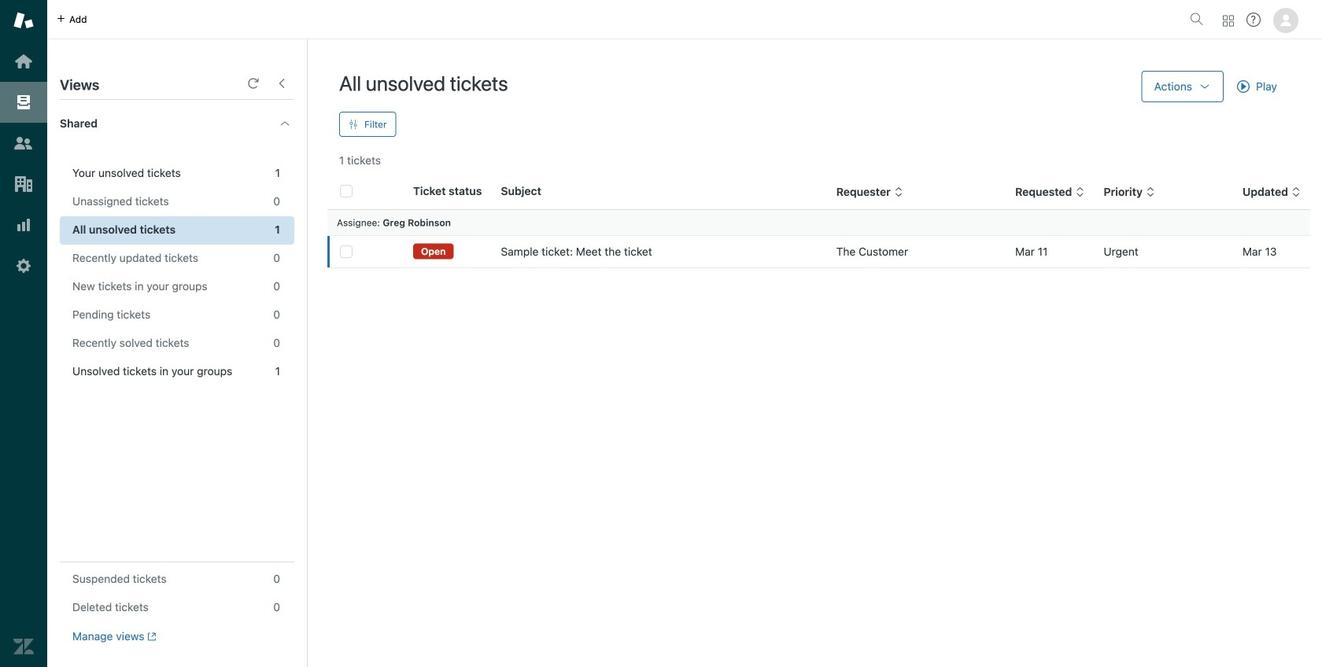 Task type: describe. For each thing, give the bounding box(es) containing it.
customers image
[[13, 133, 34, 153]]

zendesk support image
[[13, 10, 34, 31]]

zendesk products image
[[1223, 15, 1234, 26]]

zendesk image
[[13, 637, 34, 657]]



Task type: vqa. For each thing, say whether or not it's contained in the screenshot.
March 24, 2024 text box
no



Task type: locate. For each thing, give the bounding box(es) containing it.
get started image
[[13, 51, 34, 72]]

views image
[[13, 92, 34, 113]]

heading
[[47, 100, 307, 147]]

organizations image
[[13, 174, 34, 194]]

admin image
[[13, 256, 34, 276]]

main element
[[0, 0, 47, 667]]

row
[[327, 236, 1311, 268]]

get help image
[[1247, 13, 1261, 27]]

opens in a new tab image
[[144, 632, 157, 642]]

hide panel views image
[[275, 77, 288, 90]]

refresh views pane image
[[247, 77, 260, 90]]

reporting image
[[13, 215, 34, 235]]



